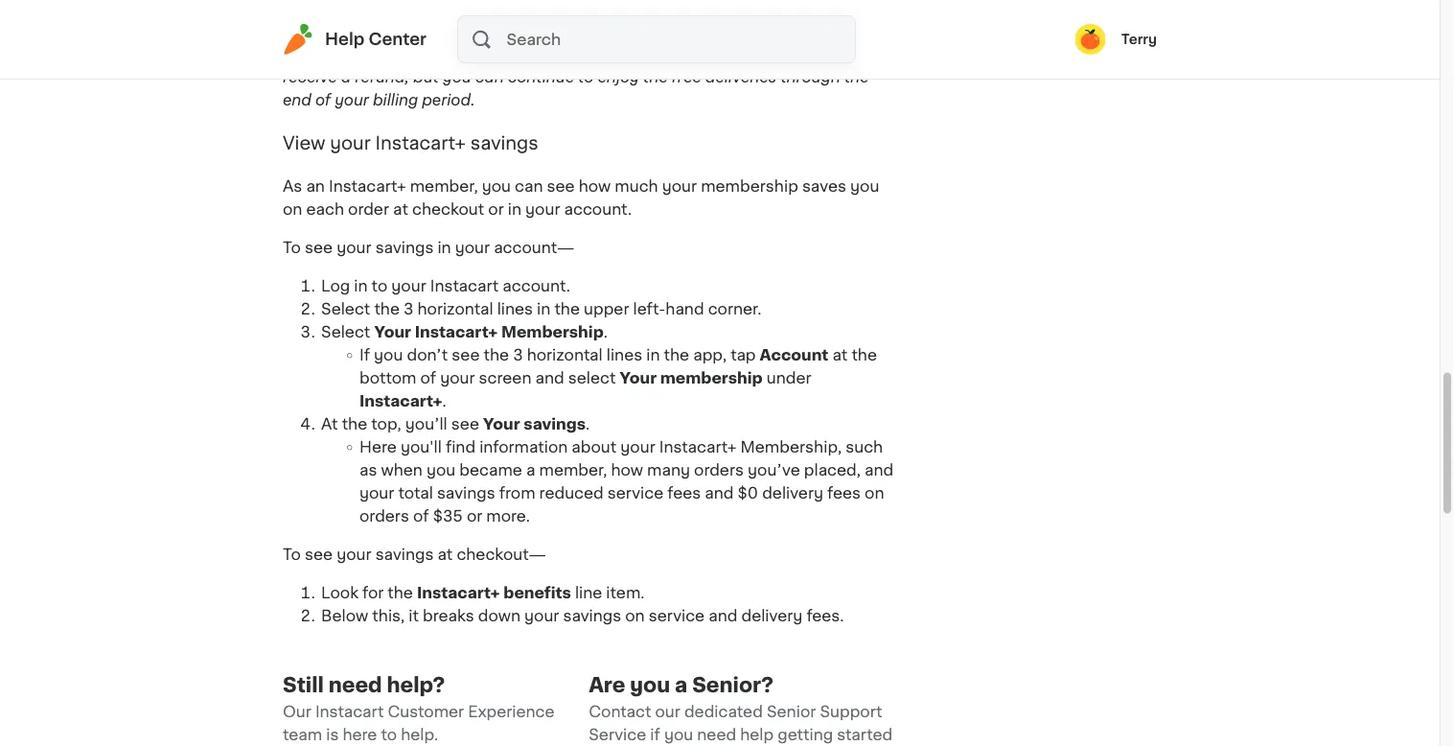 Task type: vqa. For each thing, say whether or not it's contained in the screenshot.
the middle on
yes



Task type: describe. For each thing, give the bounding box(es) containing it.
on inside as an instacart+ member, you can see how much your membership saves you on each order at checkout or in your account.
[[283, 202, 302, 217]]

tap
[[731, 347, 756, 363]]

team
[[283, 727, 322, 742]]

left-
[[633, 301, 666, 317]]

member, inside as an instacart+ member, you can see how much your membership saves you on each order at checkout or in your account.
[[410, 179, 478, 194]]

you'll
[[401, 439, 442, 455]]

center
[[369, 31, 427, 47]]

item.
[[606, 585, 645, 600]]

saves
[[803, 179, 847, 194]]

experience
[[468, 704, 555, 719]]

the inside at the bottom of your screen and select
[[852, 347, 877, 363]]

your down can
[[526, 202, 560, 217]]

top,
[[371, 416, 402, 432]]

if you don't see the 3 horizontal lines in the app, tap account
[[360, 347, 829, 363]]

or inside at the top, you'll see your savings . here you'll find information about your instacart+ membership, such as when you became a member, how many orders you've placed, and your total savings from reduced service fees and $0 delivery fees on orders of $35 or more.
[[467, 508, 483, 524]]

savings down order
[[376, 240, 434, 255]]

you right if
[[664, 727, 694, 742]]

your down order
[[337, 240, 372, 255]]

app,
[[694, 347, 727, 363]]

see inside as an instacart+ member, you can see how much your membership saves you on each order at checkout or in your account.
[[547, 179, 575, 194]]

about
[[572, 439, 617, 455]]

log
[[321, 278, 350, 294]]

here
[[360, 439, 397, 455]]

view
[[283, 134, 326, 152]]

see down 'each'
[[305, 240, 333, 255]]

savings up can
[[471, 134, 539, 152]]

instacart+ inside at the top, you'll see your savings . here you'll find information about your instacart+ membership, such as when you became a member, how many orders you've placed, and your total savings from reduced service fees and $0 delivery fees on orders of $35 or more.
[[660, 439, 737, 455]]

view your instacart+ savings
[[283, 134, 539, 152]]

dedicated
[[685, 704, 763, 719]]

you'll
[[405, 416, 448, 432]]

instacart+ inside your membership under instacart+ .
[[360, 393, 443, 409]]

. inside at the top, you'll see your savings . here you'll find information about your instacart+ membership, such as when you became a member, how many orders you've placed, and your total savings from reduced service fees and $0 delivery fees on orders of $35 or more.
[[586, 416, 590, 432]]

checkout—
[[457, 547, 547, 562]]

as an instacart+ member, you can see how much your membership saves you on each order at checkout or in your account.
[[283, 179, 880, 217]]

can
[[515, 179, 543, 194]]

1 vertical spatial 3
[[513, 347, 523, 363]]

breaks
[[423, 608, 474, 623]]

and down such
[[865, 462, 894, 478]]

$0
[[738, 485, 759, 501]]

instacart+ up the don't
[[415, 324, 498, 340]]

. for instacart+
[[443, 393, 447, 409]]

. for membership
[[604, 324, 608, 340]]

look
[[321, 585, 359, 600]]

benefits
[[504, 585, 571, 600]]

on inside look for the instacart+ benefits line item. below this, it breaks down your savings on service and delivery fees.
[[626, 608, 645, 623]]

order
[[348, 202, 389, 217]]

1 fees from the left
[[668, 485, 701, 501]]

select inside log in to your instacart account. select the 3 horizontal lines in the upper left-hand corner.
[[321, 301, 370, 317]]

to for to see your savings in your account—
[[283, 240, 301, 255]]

savings up $35
[[437, 485, 495, 501]]

savings up for
[[376, 547, 434, 562]]

don't
[[407, 347, 448, 363]]

1 vertical spatial orders
[[360, 508, 409, 524]]

2 fees from the left
[[828, 485, 861, 501]]

see up look on the bottom left of page
[[305, 547, 333, 562]]

in down checkout
[[438, 240, 451, 255]]

as
[[283, 179, 302, 194]]

delivery inside look for the instacart+ benefits line item. below this, it breaks down your savings on service and delivery fees.
[[742, 608, 803, 623]]

of inside at the bottom of your screen and select
[[420, 370, 436, 386]]

your membership under instacart+ .
[[360, 370, 812, 409]]

customer
[[388, 704, 464, 719]]

the up 'screen'
[[484, 347, 509, 363]]

an
[[306, 179, 325, 194]]

instacart image
[[283, 24, 314, 55]]

how inside as an instacart+ member, you can see how much your membership saves you on each order at checkout or in your account.
[[579, 179, 611, 194]]

much
[[615, 179, 659, 194]]

such
[[846, 439, 883, 455]]

0 horizontal spatial your
[[374, 324, 411, 340]]

as
[[360, 462, 377, 478]]

instacart+ inside as an instacart+ member, you can see how much your membership saves you on each order at checkout or in your account.
[[329, 179, 406, 194]]

from
[[499, 485, 536, 501]]

in inside as an instacart+ member, you can see how much your membership saves you on each order at checkout or in your account.
[[508, 202, 522, 217]]

many
[[647, 462, 690, 478]]

Search search field
[[505, 16, 855, 62]]

service inside look for the instacart+ benefits line item. below this, it breaks down your savings on service and delivery fees.
[[649, 608, 705, 623]]

membership inside as an instacart+ member, you can see how much your membership saves you on each order at checkout or in your account.
[[701, 179, 799, 194]]

help
[[325, 31, 365, 47]]

look for the instacart+ benefits line item. below this, it breaks down your savings on service and delivery fees.
[[321, 585, 844, 623]]

terry
[[1122, 33, 1158, 46]]

your inside log in to your instacart account. select the 3 horizontal lines in the upper left-hand corner.
[[392, 278, 426, 294]]

1 horizontal spatial orders
[[694, 462, 744, 478]]

total
[[398, 485, 433, 501]]

user avatar image
[[1076, 24, 1106, 55]]

at the top, you'll see your savings . here you'll find information about your instacart+ membership, such as when you became a member, how many orders you've placed, and your total savings from reduced service fees and $0 delivery fees on orders of $35 or more.
[[321, 416, 894, 524]]

delivery inside at the top, you'll see your savings . here you'll find information about your instacart+ membership, such as when you became a member, how many orders you've placed, and your total savings from reduced service fees and $0 delivery fees on orders of $35 or more.
[[763, 485, 824, 501]]

bottom
[[360, 370, 417, 386]]

your up many
[[621, 439, 656, 455]]

account
[[760, 347, 829, 363]]

you've
[[748, 462, 801, 478]]

membership,
[[741, 439, 842, 455]]

senior?
[[693, 675, 774, 695]]

3 inside log in to your instacart account. select the 3 horizontal lines in the upper left-hand corner.
[[404, 301, 414, 317]]

in right log at top left
[[354, 278, 368, 294]]

to inside "still need help? our instacart customer experience team is here to help."
[[381, 727, 397, 742]]

our
[[283, 704, 311, 719]]

your right the 'much'
[[662, 179, 697, 194]]

each
[[306, 202, 344, 217]]

information
[[480, 439, 568, 455]]

terry link
[[1076, 24, 1158, 55]]

service
[[589, 727, 647, 742]]

the up bottom
[[374, 301, 400, 317]]

log in to your instacart account. select the 3 horizontal lines in the upper left-hand corner.
[[321, 278, 762, 317]]

the inside at the top, you'll see your savings . here you'll find information about your instacart+ membership, such as when you became a member, how many orders you've placed, and your total savings from reduced service fees and $0 delivery fees on orders of $35 or more.
[[342, 416, 368, 432]]

line
[[575, 585, 603, 600]]

our
[[655, 704, 681, 719]]

to for to see your savings at checkout—
[[283, 547, 301, 562]]

the inside look for the instacart+ benefits line item. below this, it breaks down your savings on service and delivery fees.
[[388, 585, 413, 600]]

became
[[460, 462, 523, 478]]

your up look on the bottom left of page
[[337, 547, 372, 562]]

for
[[363, 585, 384, 600]]

horizontal inside log in to your instacart account. select the 3 horizontal lines in the upper left-hand corner.
[[418, 301, 493, 317]]

service inside at the top, you'll see your savings . here you'll find information about your instacart+ membership, such as when you became a member, how many orders you've placed, and your total savings from reduced service fees and $0 delivery fees on orders of $35 or more.
[[608, 485, 664, 501]]

savings up information on the bottom left
[[524, 416, 586, 432]]

hand
[[666, 301, 704, 317]]

a inside the "are you a senior? contact our dedicated senior support service if you need help getting starte"
[[675, 675, 688, 695]]

you up the our
[[630, 675, 671, 695]]

help.
[[401, 727, 439, 742]]



Task type: locate. For each thing, give the bounding box(es) containing it.
1 horizontal spatial a
[[675, 675, 688, 695]]

orders up the $0
[[694, 462, 744, 478]]

membership
[[502, 324, 604, 340]]

savings down "line"
[[563, 608, 622, 623]]

0 horizontal spatial horizontal
[[418, 301, 493, 317]]

instacart up "select your instacart+ membership ."
[[430, 278, 499, 294]]

the up membership
[[555, 301, 580, 317]]

horizontal up "select your instacart+ membership ."
[[418, 301, 493, 317]]

2 horizontal spatial your
[[620, 370, 657, 386]]

instacart for to
[[430, 278, 499, 294]]

your down to see your savings in your account—
[[392, 278, 426, 294]]

3 up the don't
[[404, 301, 414, 317]]

2 horizontal spatial on
[[865, 485, 885, 501]]

to right the here
[[381, 727, 397, 742]]

1 vertical spatial or
[[467, 508, 483, 524]]

1 vertical spatial a
[[675, 675, 688, 695]]

at inside at the bottom of your screen and select
[[833, 347, 848, 363]]

0 horizontal spatial 3
[[404, 301, 414, 317]]

member, inside at the top, you'll see your savings . here you'll find information about your instacart+ membership, such as when you became a member, how many orders you've placed, and your total savings from reduced service fees and $0 delivery fees on orders of $35 or more.
[[539, 462, 607, 478]]

account—
[[494, 240, 575, 255]]

how down about
[[611, 462, 643, 478]]

screen
[[479, 370, 532, 386]]

1 vertical spatial select
[[321, 324, 370, 340]]

instacart+
[[375, 134, 466, 152], [329, 179, 406, 194], [415, 324, 498, 340], [360, 393, 443, 409], [660, 439, 737, 455], [417, 585, 500, 600]]

1 vertical spatial how
[[611, 462, 643, 478]]

how
[[579, 179, 611, 194], [611, 462, 643, 478]]

your
[[330, 134, 371, 152], [662, 179, 697, 194], [526, 202, 560, 217], [337, 240, 372, 255], [455, 240, 490, 255], [392, 278, 426, 294], [440, 370, 475, 386], [621, 439, 656, 455], [360, 485, 394, 501], [337, 547, 372, 562], [525, 608, 559, 623]]

account. down account— on the left top of page
[[503, 278, 570, 294]]

you
[[482, 179, 511, 194], [851, 179, 880, 194], [374, 347, 403, 363], [427, 462, 456, 478], [630, 675, 671, 695], [664, 727, 694, 742]]

0 vertical spatial on
[[283, 202, 302, 217]]

still need help? our instacart customer experience team is here to help.
[[283, 675, 555, 742]]

0 vertical spatial 3
[[404, 301, 414, 317]]

see up find
[[452, 416, 479, 432]]

still
[[283, 675, 324, 695]]

0 vertical spatial a
[[526, 462, 536, 478]]

the left "app,"
[[664, 347, 690, 363]]

1 horizontal spatial need
[[697, 727, 737, 742]]

1 vertical spatial need
[[697, 727, 737, 742]]

contact
[[589, 704, 652, 719]]

0 horizontal spatial fees
[[668, 485, 701, 501]]

on
[[283, 202, 302, 217], [865, 485, 885, 501], [626, 608, 645, 623]]

select down log at top left
[[321, 301, 370, 317]]

1 horizontal spatial horizontal
[[527, 347, 603, 363]]

to see your savings at checkout—
[[283, 547, 547, 562]]

placed,
[[804, 462, 861, 478]]

1 horizontal spatial on
[[626, 608, 645, 623]]

see inside at the top, you'll see your savings . here you'll find information about your instacart+ membership, such as when you became a member, how many orders you've placed, and your total savings from reduced service fees and $0 delivery fees on orders of $35 or more.
[[452, 416, 479, 432]]

instacart+ up checkout
[[375, 134, 466, 152]]

here
[[343, 727, 377, 742]]

a inside at the top, you'll see your savings . here you'll find information about your instacart+ membership, such as when you became a member, how many orders you've placed, and your total savings from reduced service fees and $0 delivery fees on orders of $35 or more.
[[526, 462, 536, 478]]

the right the at
[[342, 416, 368, 432]]

account. down the 'much'
[[564, 202, 632, 217]]

lines up select
[[607, 347, 643, 363]]

upper
[[584, 301, 630, 317]]

at inside as an instacart+ member, you can see how much your membership saves you on each order at checkout or in your account.
[[393, 202, 408, 217]]

a down information on the bottom left
[[526, 462, 536, 478]]

getting
[[778, 727, 833, 742]]

0 horizontal spatial .
[[443, 393, 447, 409]]

how left the 'much'
[[579, 179, 611, 194]]

2 horizontal spatial at
[[833, 347, 848, 363]]

0 horizontal spatial or
[[467, 508, 483, 524]]

instacart
[[430, 278, 499, 294], [315, 704, 384, 719]]

of down total
[[413, 508, 429, 524]]

1 vertical spatial .
[[443, 393, 447, 409]]

your inside at the bottom of your screen and select
[[440, 370, 475, 386]]

you right saves at top
[[851, 179, 880, 194]]

2 to from the top
[[283, 547, 301, 562]]

membership down "app,"
[[661, 370, 763, 386]]

1 horizontal spatial 3
[[513, 347, 523, 363]]

if
[[360, 347, 370, 363]]

on down item.
[[626, 608, 645, 623]]

and inside at the bottom of your screen and select
[[536, 370, 565, 386]]

service up the senior? at the bottom of page
[[649, 608, 705, 623]]

on down as
[[283, 202, 302, 217]]

delivery left fees.
[[742, 608, 803, 623]]

and left select
[[536, 370, 565, 386]]

are you a senior? contact our dedicated senior support service if you need help getting starte
[[589, 675, 893, 746]]

instacart+ down bottom
[[360, 393, 443, 409]]

2 vertical spatial on
[[626, 608, 645, 623]]

. inside your membership under instacart+ .
[[443, 393, 447, 409]]

1 vertical spatial horizontal
[[527, 347, 603, 363]]

1 vertical spatial member,
[[539, 462, 607, 478]]

1 horizontal spatial your
[[483, 416, 520, 432]]

0 vertical spatial to
[[372, 278, 388, 294]]

1 horizontal spatial at
[[438, 547, 453, 562]]

at the bottom of your screen and select
[[360, 347, 877, 386]]

0 vertical spatial of
[[420, 370, 436, 386]]

1 vertical spatial to
[[381, 727, 397, 742]]

0 vertical spatial delivery
[[763, 485, 824, 501]]

1 vertical spatial to
[[283, 547, 301, 562]]

0 vertical spatial select
[[321, 301, 370, 317]]

instacart+ up many
[[660, 439, 737, 455]]

select
[[321, 301, 370, 317], [321, 324, 370, 340]]

at down $35
[[438, 547, 453, 562]]

0 vertical spatial membership
[[701, 179, 799, 194]]

need inside "still need help? our instacart customer experience team is here to help."
[[329, 675, 382, 695]]

$35
[[433, 508, 463, 524]]

instacart+ up order
[[329, 179, 406, 194]]

0 horizontal spatial instacart
[[315, 704, 384, 719]]

your right view
[[330, 134, 371, 152]]

instacart up the here
[[315, 704, 384, 719]]

membership left saves at top
[[701, 179, 799, 194]]

you down find
[[427, 462, 456, 478]]

need up the here
[[329, 675, 382, 695]]

need down dedicated
[[697, 727, 737, 742]]

your
[[374, 324, 411, 340], [620, 370, 657, 386], [483, 416, 520, 432]]

delivery down the you've
[[763, 485, 824, 501]]

at
[[321, 416, 338, 432]]

your right select
[[620, 370, 657, 386]]

to right log at top left
[[372, 278, 388, 294]]

support
[[820, 704, 883, 719]]

0 vertical spatial lines
[[497, 301, 533, 317]]

find
[[446, 439, 476, 455]]

and inside look for the instacart+ benefits line item. below this, it breaks down your savings on service and delivery fees.
[[709, 608, 738, 623]]

to
[[283, 240, 301, 255], [283, 547, 301, 562]]

the up this,
[[388, 585, 413, 600]]

horizontal down membership
[[527, 347, 603, 363]]

your inside your membership under instacart+ .
[[620, 370, 657, 386]]

lines
[[497, 301, 533, 317], [607, 347, 643, 363]]

1 vertical spatial your
[[620, 370, 657, 386]]

1 horizontal spatial member,
[[539, 462, 607, 478]]

or right $35
[[467, 508, 483, 524]]

orders down total
[[360, 508, 409, 524]]

you up bottom
[[374, 347, 403, 363]]

horizontal
[[418, 301, 493, 317], [527, 347, 603, 363]]

1 vertical spatial lines
[[607, 347, 643, 363]]

at
[[393, 202, 408, 217], [833, 347, 848, 363], [438, 547, 453, 562]]

0 horizontal spatial a
[[526, 462, 536, 478]]

membership
[[701, 179, 799, 194], [661, 370, 763, 386]]

at right order
[[393, 202, 408, 217]]

fees down many
[[668, 485, 701, 501]]

on inside at the top, you'll see your savings . here you'll find information about your instacart+ membership, such as when you became a member, how many orders you've placed, and your total savings from reduced service fees and $0 delivery fees on orders of $35 or more.
[[865, 485, 885, 501]]

0 vertical spatial at
[[393, 202, 408, 217]]

or right checkout
[[488, 202, 504, 217]]

0 horizontal spatial lines
[[497, 301, 533, 317]]

you left can
[[482, 179, 511, 194]]

2 vertical spatial your
[[483, 416, 520, 432]]

below
[[321, 608, 368, 623]]

fees.
[[807, 608, 844, 623]]

0 vertical spatial account.
[[564, 202, 632, 217]]

3 up 'screen'
[[513, 347, 523, 363]]

instacart+ up breaks
[[417, 585, 500, 600]]

a
[[526, 462, 536, 478], [675, 675, 688, 695]]

0 horizontal spatial at
[[393, 202, 408, 217]]

0 horizontal spatial on
[[283, 202, 302, 217]]

member,
[[410, 179, 478, 194], [539, 462, 607, 478]]

to inside log in to your instacart account. select the 3 horizontal lines in the upper left-hand corner.
[[372, 278, 388, 294]]

select your instacart+ membership .
[[321, 324, 608, 340]]

0 vertical spatial member,
[[410, 179, 478, 194]]

2 horizontal spatial .
[[604, 324, 608, 340]]

0 vertical spatial or
[[488, 202, 504, 217]]

service down many
[[608, 485, 664, 501]]

lines up membership
[[497, 301, 533, 317]]

0 horizontal spatial member,
[[410, 179, 478, 194]]

membership inside your membership under instacart+ .
[[661, 370, 763, 386]]

and left the $0
[[705, 485, 734, 501]]

help center link
[[283, 24, 427, 55]]

instacart+ inside look for the instacart+ benefits line item. below this, it breaks down your savings on service and delivery fees.
[[417, 585, 500, 600]]

1 horizontal spatial or
[[488, 202, 504, 217]]

1 vertical spatial of
[[413, 508, 429, 524]]

need
[[329, 675, 382, 695], [697, 727, 737, 742]]

member, up checkout
[[410, 179, 478, 194]]

on down such
[[865, 485, 885, 501]]

when
[[381, 462, 423, 478]]

1 horizontal spatial lines
[[607, 347, 643, 363]]

are
[[589, 675, 626, 695]]

select
[[568, 370, 616, 386]]

your up information on the bottom left
[[483, 416, 520, 432]]

1 horizontal spatial fees
[[828, 485, 861, 501]]

0 vertical spatial horizontal
[[418, 301, 493, 317]]

1 horizontal spatial instacart
[[430, 278, 499, 294]]

fees
[[668, 485, 701, 501], [828, 485, 861, 501]]

senior
[[767, 704, 816, 719]]

your down the don't
[[440, 370, 475, 386]]

0 vertical spatial orders
[[694, 462, 744, 478]]

your down checkout
[[455, 240, 490, 255]]

member, up reduced
[[539, 462, 607, 478]]

you inside at the top, you'll see your savings . here you'll find information about your instacart+ membership, such as when you became a member, how many orders you've placed, and your total savings from reduced service fees and $0 delivery fees on orders of $35 or more.
[[427, 462, 456, 478]]

lines inside log in to your instacart account. select the 3 horizontal lines in the upper left-hand corner.
[[497, 301, 533, 317]]

select up if
[[321, 324, 370, 340]]

the right account at the top right of the page
[[852, 347, 877, 363]]

. down the upper
[[604, 324, 608, 340]]

instacart inside "still need help? our instacart customer experience team is here to help."
[[315, 704, 384, 719]]

corner.
[[708, 301, 762, 317]]

. up you'll on the bottom of page
[[443, 393, 447, 409]]

2 vertical spatial at
[[438, 547, 453, 562]]

to
[[372, 278, 388, 294], [381, 727, 397, 742]]

account.
[[564, 202, 632, 217], [503, 278, 570, 294]]

is
[[326, 727, 339, 742]]

your down as at the bottom left
[[360, 485, 394, 501]]

1 vertical spatial on
[[865, 485, 885, 501]]

this,
[[372, 608, 405, 623]]

down
[[478, 608, 521, 623]]

it
[[409, 608, 419, 623]]

orders
[[694, 462, 744, 478], [360, 508, 409, 524]]

0 vertical spatial service
[[608, 485, 664, 501]]

at right account at the top right of the page
[[833, 347, 848, 363]]

1 vertical spatial instacart
[[315, 704, 384, 719]]

to see your savings in your account—
[[283, 240, 575, 255]]

1 vertical spatial service
[[649, 608, 705, 623]]

. up about
[[586, 416, 590, 432]]

.
[[604, 324, 608, 340], [443, 393, 447, 409], [586, 416, 590, 432]]

in down can
[[508, 202, 522, 217]]

0 vertical spatial your
[[374, 324, 411, 340]]

1 vertical spatial account.
[[503, 278, 570, 294]]

the
[[374, 301, 400, 317], [555, 301, 580, 317], [484, 347, 509, 363], [664, 347, 690, 363], [852, 347, 877, 363], [342, 416, 368, 432], [388, 585, 413, 600]]

help
[[741, 727, 774, 742]]

your inside at the top, you'll see your savings . here you'll find information about your instacart+ membership, such as when you became a member, how many orders you've placed, and your total savings from reduced service fees and $0 delivery fees on orders of $35 or more.
[[483, 416, 520, 432]]

1 vertical spatial at
[[833, 347, 848, 363]]

how inside at the top, you'll see your savings . here you'll find information about your instacart+ membership, such as when you became a member, how many orders you've placed, and your total savings from reduced service fees and $0 delivery fees on orders of $35 or more.
[[611, 462, 643, 478]]

0 horizontal spatial orders
[[360, 508, 409, 524]]

and up the senior? at the bottom of page
[[709, 608, 738, 623]]

in up membership
[[537, 301, 551, 317]]

service
[[608, 485, 664, 501], [649, 608, 705, 623]]

and
[[536, 370, 565, 386], [865, 462, 894, 478], [705, 485, 734, 501], [709, 608, 738, 623]]

1 horizontal spatial .
[[586, 416, 590, 432]]

your inside look for the instacart+ benefits line item. below this, it breaks down your savings on service and delivery fees.
[[525, 608, 559, 623]]

see right can
[[547, 179, 575, 194]]

0 vertical spatial instacart
[[430, 278, 499, 294]]

account. inside as an instacart+ member, you can see how much your membership saves you on each order at checkout or in your account.
[[564, 202, 632, 217]]

instacart for help?
[[315, 704, 384, 719]]

0 vertical spatial need
[[329, 675, 382, 695]]

see down "select your instacart+ membership ."
[[452, 347, 480, 363]]

1 vertical spatial membership
[[661, 370, 763, 386]]

account. inside log in to your instacart account. select the 3 horizontal lines in the upper left-hand corner.
[[503, 278, 570, 294]]

need inside the "are you a senior? contact our dedicated senior support service if you need help getting starte"
[[697, 727, 737, 742]]

0 vertical spatial how
[[579, 179, 611, 194]]

of down the don't
[[420, 370, 436, 386]]

of
[[420, 370, 436, 386], [413, 508, 429, 524]]

help?
[[387, 675, 445, 695]]

checkout
[[412, 202, 485, 217]]

under
[[767, 370, 812, 386]]

see
[[547, 179, 575, 194], [305, 240, 333, 255], [452, 347, 480, 363], [452, 416, 479, 432], [305, 547, 333, 562]]

more.
[[487, 508, 530, 524]]

0 vertical spatial .
[[604, 324, 608, 340]]

1 to from the top
[[283, 240, 301, 255]]

2 vertical spatial .
[[586, 416, 590, 432]]

of inside at the top, you'll see your savings . here you'll find information about your instacart+ membership, such as when you became a member, how many orders you've placed, and your total savings from reduced service fees and $0 delivery fees on orders of $35 or more.
[[413, 508, 429, 524]]

in down left-
[[647, 347, 660, 363]]

0 vertical spatial to
[[283, 240, 301, 255]]

savings inside look for the instacart+ benefits line item. below this, it breaks down your savings on service and delivery fees.
[[563, 608, 622, 623]]

0 horizontal spatial need
[[329, 675, 382, 695]]

your down benefits
[[525, 608, 559, 623]]

instacart inside log in to your instacart account. select the 3 horizontal lines in the upper left-hand corner.
[[430, 278, 499, 294]]

fees down placed,
[[828, 485, 861, 501]]

if
[[651, 727, 661, 742]]

or inside as an instacart+ member, you can see how much your membership saves you on each order at checkout or in your account.
[[488, 202, 504, 217]]

1 vertical spatial delivery
[[742, 608, 803, 623]]

a up the our
[[675, 675, 688, 695]]

help center
[[325, 31, 427, 47]]

2 select from the top
[[321, 324, 370, 340]]

1 select from the top
[[321, 301, 370, 317]]

your up the don't
[[374, 324, 411, 340]]

reduced
[[540, 485, 604, 501]]



